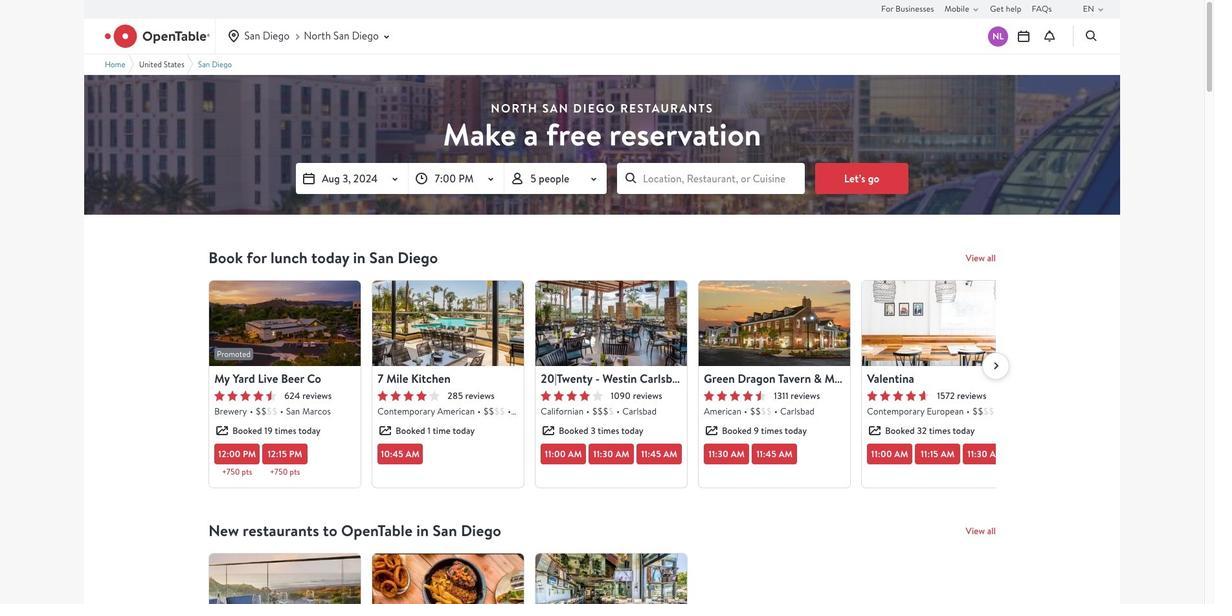 Task type: locate. For each thing, give the bounding box(es) containing it.
a photo of my yard live beer co restaurant image
[[209, 281, 361, 367]]

4.6 stars image
[[704, 391, 766, 402]]

a photo of green dragon tavern & museum restaurant image
[[699, 281, 850, 367]]

None field
[[617, 163, 805, 194]]

a photo of 20|twenty - westin carlsbad resort & spa restaurant image
[[536, 281, 687, 367]]



Task type: vqa. For each thing, say whether or not it's contained in the screenshot.
4.1 stars Image
yes



Task type: describe. For each thing, give the bounding box(es) containing it.
4.8 stars image
[[867, 391, 929, 402]]

a photo of novo brazil brewing co- mission valley restaurant image
[[372, 554, 524, 605]]

3.9 stars image
[[378, 391, 440, 402]]

a photo of 7 mile kitchen restaurant image
[[372, 281, 524, 367]]

a photo of valentina restaurant image
[[862, 281, 1014, 367]]

a photo of taproom beer company north park restaurant image
[[536, 554, 687, 605]]

4.1 stars image
[[541, 391, 603, 402]]

a photo of vaga restaurant & bar restaurant image
[[209, 554, 361, 605]]

opentable logo image
[[105, 25, 210, 48]]

Please input a Location, Restaurant or Cuisine field
[[617, 163, 805, 194]]

4.5 stars image
[[214, 391, 277, 402]]



